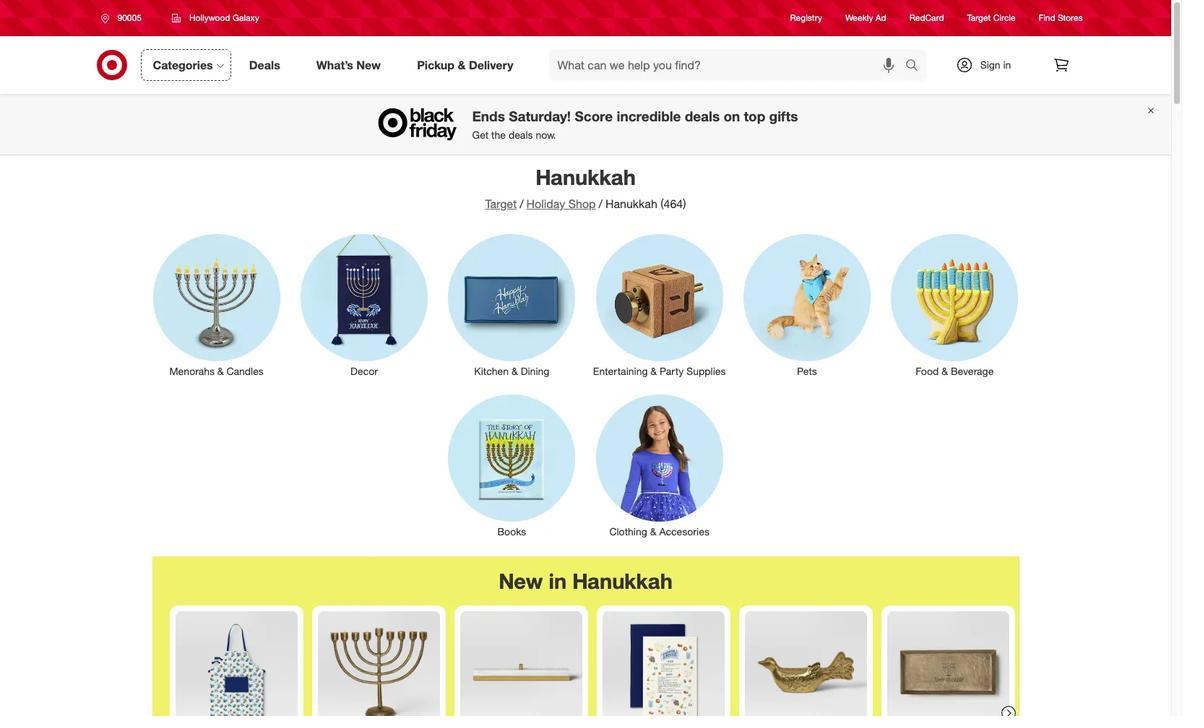 Task type: describe. For each thing, give the bounding box(es) containing it.
party
[[660, 365, 684, 377]]

what's
[[316, 57, 353, 72]]

ends
[[472, 108, 505, 125]]

redcard link
[[909, 12, 944, 24]]

find stores
[[1039, 13, 1083, 23]]

clothing & accesories link
[[586, 392, 733, 539]]

score
[[575, 108, 613, 125]]

sign in link
[[943, 49, 1034, 81]]

galaxy
[[233, 12, 259, 23]]

categories
[[153, 57, 213, 72]]

beverage
[[951, 365, 994, 377]]

holiday
[[526, 197, 565, 211]]

90005
[[117, 12, 142, 23]]

1 vertical spatial deals
[[509, 129, 533, 141]]

find stores link
[[1039, 12, 1083, 24]]

1 vertical spatial hanukkah
[[605, 197, 657, 211]]

pickup & delivery link
[[405, 49, 531, 81]]

hollywood galaxy
[[189, 12, 259, 23]]

search
[[898, 59, 933, 73]]

target inside hanukkah target / holiday shop / hanukkah (464)
[[485, 197, 517, 211]]

registry
[[790, 13, 822, 23]]

sign in
[[980, 59, 1011, 71]]

top
[[744, 108, 765, 125]]

saturday!
[[509, 108, 571, 125]]

sign
[[980, 59, 1000, 71]]

hanukkah target / holiday shop / hanukkah (464)
[[485, 164, 686, 211]]

books link
[[438, 392, 586, 539]]

pickup
[[417, 57, 455, 72]]

food & beverage link
[[881, 231, 1029, 379]]

registry link
[[790, 12, 822, 24]]

incredible
[[617, 108, 681, 125]]

pets link
[[733, 231, 881, 379]]

cast aluminum menorah antique gold - threshold™ image
[[318, 611, 440, 716]]

(464)
[[661, 197, 686, 211]]

0 horizontal spatial new
[[356, 57, 381, 72]]

clothing
[[609, 525, 647, 538]]

holiday shop link
[[526, 197, 596, 211]]

target link
[[485, 197, 517, 211]]

hollywood galaxy button
[[162, 5, 269, 31]]

the
[[491, 129, 506, 141]]

decor link
[[290, 231, 438, 379]]

kitchen
[[474, 365, 509, 377]]

pets
[[797, 365, 817, 377]]

find
[[1039, 13, 1055, 23]]

stores
[[1058, 13, 1083, 23]]

pickup & delivery
[[417, 57, 513, 72]]

hanukkah latkes recipe kitchen towel set - threshold™ image
[[602, 611, 724, 716]]

candles
[[227, 365, 264, 377]]



Task type: locate. For each thing, give the bounding box(es) containing it.
& left the dining
[[512, 365, 518, 377]]

hanukkah inside carousel region
[[572, 568, 673, 594]]

hanukkah down the clothing
[[572, 568, 673, 594]]

in inside carousel region
[[549, 568, 567, 594]]

clothing & accesories
[[609, 525, 709, 538]]

& right the clothing
[[650, 525, 656, 538]]

hanukkah
[[536, 164, 636, 190], [605, 197, 657, 211], [572, 568, 673, 594]]

/ right 'target' link
[[520, 197, 523, 211]]

0 vertical spatial in
[[1003, 59, 1011, 71]]

food
[[916, 365, 939, 377]]

0 horizontal spatial /
[[520, 197, 523, 211]]

deals
[[249, 57, 280, 72]]

kitchen & dining
[[474, 365, 549, 377]]

& right pickup
[[458, 57, 466, 72]]

0 vertical spatial target
[[967, 13, 991, 23]]

2 / from the left
[[599, 197, 603, 211]]

& left candles
[[217, 365, 224, 377]]

entertaining & party supplies link
[[586, 231, 733, 379]]

weekly ad
[[845, 13, 886, 23]]

on
[[724, 108, 740, 125]]

menorahs & candles link
[[143, 231, 290, 379]]

decor
[[350, 365, 378, 377]]

get
[[472, 129, 489, 141]]

target left holiday
[[485, 197, 517, 211]]

target circle
[[967, 13, 1016, 23]]

0 horizontal spatial target
[[485, 197, 517, 211]]

/ right the shop
[[599, 197, 603, 211]]

& for delivery
[[458, 57, 466, 72]]

kitchen & dining link
[[438, 231, 586, 379]]

in
[[1003, 59, 1011, 71], [549, 568, 567, 594]]

1 horizontal spatial new
[[499, 568, 543, 594]]

& for beverage
[[942, 365, 948, 377]]

books
[[497, 525, 526, 538]]

1 vertical spatial in
[[549, 568, 567, 594]]

ends saturday! score incredible deals on top gifts get the deals now.
[[472, 108, 798, 141]]

food & beverage
[[916, 365, 994, 377]]

1 horizontal spatial target
[[967, 13, 991, 23]]

90005 button
[[91, 5, 157, 31]]

hanukkah left (464)
[[605, 197, 657, 211]]

1 horizontal spatial /
[[599, 197, 603, 211]]

new
[[356, 57, 381, 72], [499, 568, 543, 594]]

& left party
[[651, 365, 657, 377]]

gifts
[[769, 108, 798, 125]]

0 horizontal spatial deals
[[509, 129, 533, 141]]

& right food
[[942, 365, 948, 377]]

& for dining
[[512, 365, 518, 377]]

entertaining
[[593, 365, 648, 377]]

& for accesories
[[650, 525, 656, 538]]

shop
[[568, 197, 596, 211]]

what's new link
[[304, 49, 399, 81]]

1 / from the left
[[520, 197, 523, 211]]

0 vertical spatial new
[[356, 57, 381, 72]]

circle
[[993, 13, 1016, 23]]

carousel region
[[152, 556, 1019, 716]]

deals right the
[[509, 129, 533, 141]]

new inside carousel region
[[499, 568, 543, 594]]

cast aluminum bird menorah - threshold™ image
[[745, 611, 867, 716]]

0 horizontal spatial in
[[549, 568, 567, 594]]

0 vertical spatial hanukkah
[[536, 164, 636, 190]]

now.
[[536, 129, 556, 141]]

ad
[[876, 13, 886, 23]]

weekly ad link
[[845, 12, 886, 24]]

deals link
[[237, 49, 298, 81]]

1 horizontal spatial in
[[1003, 59, 1011, 71]]

in for new
[[549, 568, 567, 594]]

2 vertical spatial hanukkah
[[572, 568, 673, 594]]

marble and metal menorah holder gold - threshold™ image
[[460, 611, 582, 716]]

1 vertical spatial target
[[485, 197, 517, 211]]

deals
[[685, 108, 720, 125], [509, 129, 533, 141]]

weekly
[[845, 13, 873, 23]]

target left circle
[[967, 13, 991, 23]]

delivery
[[469, 57, 513, 72]]

& for candles
[[217, 365, 224, 377]]

search button
[[898, 49, 933, 84]]

in for sign
[[1003, 59, 1011, 71]]

new right what's
[[356, 57, 381, 72]]

& for party
[[651, 365, 657, 377]]

target circle link
[[967, 12, 1016, 24]]

cast metal menorah drip tray antique gold - threshold™ image
[[887, 611, 1009, 716]]

hanukkah dreidel printed adult apron - threshold™ image
[[175, 611, 297, 716]]

0 vertical spatial deals
[[685, 108, 720, 125]]

accesories
[[659, 525, 709, 538]]

What can we help you find? suggestions appear below search field
[[549, 49, 909, 81]]

hollywood
[[189, 12, 230, 23]]

entertaining & party supplies
[[593, 365, 726, 377]]

menorahs
[[169, 365, 215, 377]]

new in hanukkah
[[499, 568, 673, 594]]

target
[[967, 13, 991, 23], [485, 197, 517, 211]]

redcard
[[909, 13, 944, 23]]

&
[[458, 57, 466, 72], [217, 365, 224, 377], [512, 365, 518, 377], [651, 365, 657, 377], [942, 365, 948, 377], [650, 525, 656, 538]]

/
[[520, 197, 523, 211], [599, 197, 603, 211]]

1 vertical spatial new
[[499, 568, 543, 594]]

new down books
[[499, 568, 543, 594]]

menorahs & candles
[[169, 365, 264, 377]]

supplies
[[686, 365, 726, 377]]

hanukkah up the shop
[[536, 164, 636, 190]]

deals left the on
[[685, 108, 720, 125]]

categories link
[[141, 49, 231, 81]]

dining
[[521, 365, 549, 377]]

what's new
[[316, 57, 381, 72]]

1 horizontal spatial deals
[[685, 108, 720, 125]]



Task type: vqa. For each thing, say whether or not it's contained in the screenshot.
Up to 6 hours of listening time (up to 24 hours combined with charging case)
no



